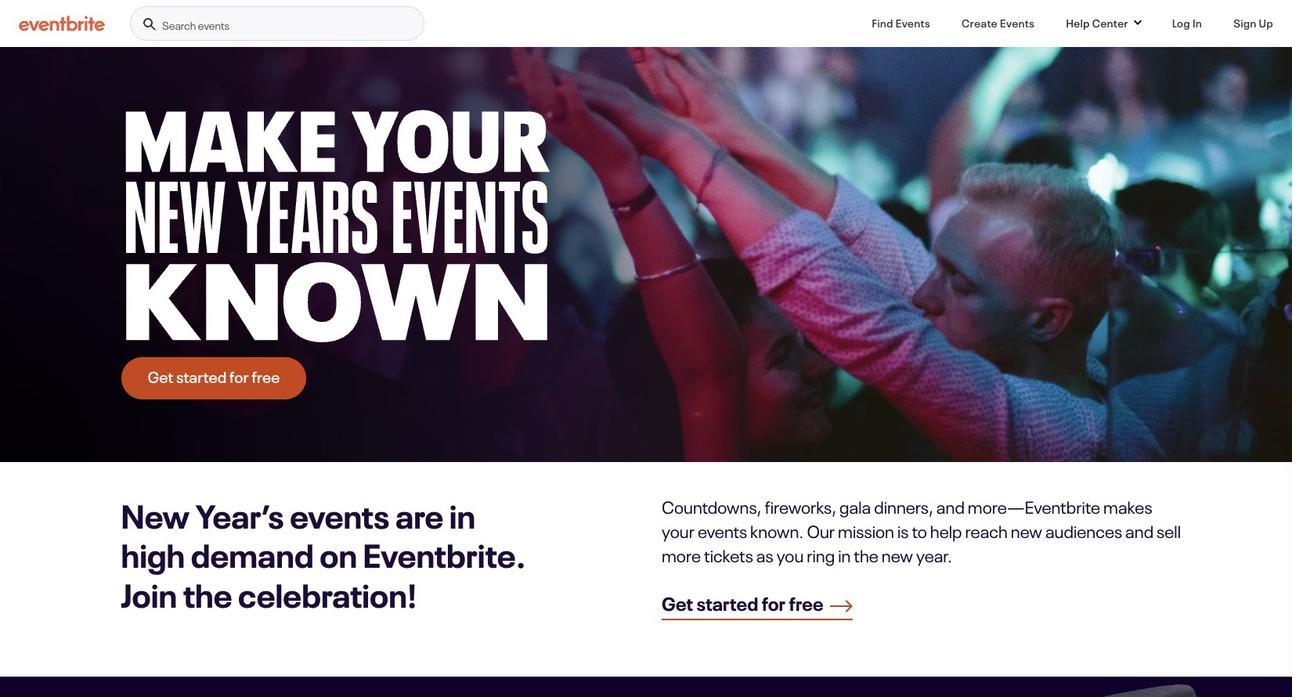 Task type: vqa. For each thing, say whether or not it's contained in the screenshot.
The 'Latest' at the top of the page
no



Task type: describe. For each thing, give the bounding box(es) containing it.
center
[[1092, 14, 1129, 30]]

create
[[962, 14, 998, 30]]

more—eventbrite
[[968, 493, 1100, 518]]

events for find events
[[896, 14, 930, 30]]

demand
[[191, 528, 314, 576]]

fireworks,
[[765, 493, 837, 518]]

0 horizontal spatial free
[[252, 363, 280, 387]]

log in link
[[1160, 6, 1215, 38]]

are
[[395, 489, 444, 536]]

0 vertical spatial get started for free link
[[121, 357, 307, 399]]

log in
[[1172, 14, 1202, 30]]

in
[[1193, 14, 1202, 30]]

1 horizontal spatial get
[[662, 588, 693, 616]]

eventbrite image
[[19, 16, 105, 31]]

audiences
[[1045, 517, 1122, 542]]

events inside countdowns, fireworks, gala dinners, and more—eventbrite makes your events known. our mission is to help reach new audiences and sell more tickets as you ring in the new year.
[[698, 517, 747, 542]]

mission
[[838, 517, 894, 542]]

more
[[662, 541, 701, 566]]

find
[[872, 14, 893, 30]]

0 horizontal spatial and
[[937, 493, 965, 518]]

1 horizontal spatial and
[[1125, 517, 1154, 542]]

our
[[807, 517, 835, 542]]

0 horizontal spatial for
[[229, 363, 249, 387]]

1 horizontal spatial started
[[697, 588, 758, 616]]

find events
[[872, 14, 930, 30]]

0 horizontal spatial get
[[148, 363, 173, 387]]

new year's events are in high demand on eventbrite. join the celebration!
[[121, 489, 526, 615]]

year's
[[196, 489, 284, 536]]

on
[[320, 528, 357, 576]]

makes
[[1104, 493, 1152, 518]]

the inside new year's events are in high demand on eventbrite. join the celebration!
[[183, 568, 232, 615]]

events for create events
[[1000, 14, 1035, 30]]

in inside countdowns, fireworks, gala dinners, and more—eventbrite makes your events known. our mission is to help reach new audiences and sell more tickets as you ring in the new year.
[[838, 541, 851, 566]]

as
[[756, 541, 773, 566]]

find events link
[[860, 6, 943, 38]]

search events button
[[130, 6, 424, 42]]

countdowns, fireworks, gala dinners, and more—eventbrite makes your events known. our mission is to help reach new audiences and sell more tickets as you ring in the new year.
[[662, 493, 1181, 566]]

0 vertical spatial get started for free
[[148, 363, 280, 387]]

new
[[121, 489, 190, 536]]

is
[[897, 517, 909, 542]]

1 horizontal spatial for
[[762, 588, 786, 616]]

reach
[[965, 517, 1008, 542]]

high
[[121, 528, 185, 576]]

arrow right image
[[830, 592, 852, 615]]

search events
[[162, 16, 230, 32]]

celebration!
[[238, 568, 417, 615]]

create events
[[962, 14, 1035, 30]]

help
[[930, 517, 962, 542]]



Task type: locate. For each thing, give the bounding box(es) containing it.
get started for free
[[148, 363, 280, 387], [662, 588, 824, 616]]

started
[[176, 363, 227, 387], [697, 588, 758, 616]]

1 vertical spatial get started for free link
[[662, 588, 852, 620]]

0 vertical spatial started
[[176, 363, 227, 387]]

1 horizontal spatial get started for free link
[[662, 588, 852, 620]]

to
[[912, 517, 927, 542]]

year.
[[916, 541, 952, 566]]

0 horizontal spatial new
[[882, 541, 913, 566]]

0 horizontal spatial in
[[449, 489, 476, 536]]

0 horizontal spatial the
[[183, 568, 232, 615]]

0 vertical spatial get
[[148, 363, 173, 387]]

0 horizontal spatial events
[[896, 14, 930, 30]]

and left the sell
[[1125, 517, 1154, 542]]

for
[[229, 363, 249, 387], [762, 588, 786, 616]]

events right create
[[1000, 14, 1035, 30]]

get
[[148, 363, 173, 387], [662, 588, 693, 616]]

0 vertical spatial free
[[252, 363, 280, 387]]

0 vertical spatial the
[[854, 541, 879, 566]]

the inside countdowns, fireworks, gala dinners, and more—eventbrite makes your events known. our mission is to help reach new audiences and sell more tickets as you ring in the new year.
[[854, 541, 879, 566]]

2 events from the left
[[1000, 14, 1035, 30]]

1 events from the left
[[896, 14, 930, 30]]

new
[[1011, 517, 1042, 542], [882, 541, 913, 566]]

help
[[1066, 14, 1090, 30]]

1 vertical spatial in
[[838, 541, 851, 566]]

dinners,
[[874, 493, 933, 518]]

in
[[449, 489, 476, 536], [838, 541, 851, 566]]

1 vertical spatial free
[[789, 588, 824, 616]]

events inside button
[[198, 16, 230, 32]]

1 horizontal spatial events
[[1000, 14, 1035, 30]]

countdowns,
[[662, 493, 762, 518]]

gala
[[840, 493, 871, 518]]

2 horizontal spatial events
[[698, 517, 747, 542]]

in right are
[[449, 489, 476, 536]]

in right ring
[[838, 541, 851, 566]]

eventbrite.
[[363, 528, 526, 576]]

1 horizontal spatial free
[[789, 588, 824, 616]]

1 vertical spatial get
[[662, 588, 693, 616]]

new left year.
[[882, 541, 913, 566]]

new right reach
[[1011, 517, 1042, 542]]

0 vertical spatial for
[[229, 363, 249, 387]]

the right join on the bottom left of the page
[[183, 568, 232, 615]]

the left is
[[854, 541, 879, 566]]

and
[[937, 493, 965, 518], [1125, 517, 1154, 542]]

in inside new year's events are in high demand on eventbrite. join the celebration!
[[449, 489, 476, 536]]

1 horizontal spatial the
[[854, 541, 879, 566]]

and right to at the bottom right
[[937, 493, 965, 518]]

you
[[777, 541, 804, 566]]

events
[[896, 14, 930, 30], [1000, 14, 1035, 30]]

up
[[1259, 14, 1273, 30]]

your
[[662, 517, 695, 542]]

1 vertical spatial get started for free
[[662, 588, 824, 616]]

join
[[121, 568, 177, 615]]

sell
[[1157, 517, 1181, 542]]

log
[[1172, 14, 1190, 30]]

get started for free link
[[121, 357, 307, 399], [662, 588, 852, 620]]

1 horizontal spatial events
[[290, 489, 390, 536]]

events right find
[[896, 14, 930, 30]]

known.
[[750, 517, 804, 542]]

1 vertical spatial for
[[762, 588, 786, 616]]

1 horizontal spatial get started for free
[[662, 588, 824, 616]]

sign up
[[1234, 14, 1273, 30]]

1 horizontal spatial in
[[838, 541, 851, 566]]

free
[[252, 363, 280, 387], [789, 588, 824, 616]]

create events link
[[949, 6, 1047, 38]]

events
[[198, 16, 230, 32], [290, 489, 390, 536], [698, 517, 747, 542]]

1 horizontal spatial new
[[1011, 517, 1042, 542]]

1 vertical spatial started
[[697, 588, 758, 616]]

1 vertical spatial the
[[183, 568, 232, 615]]

sign
[[1234, 14, 1257, 30]]

events inside new year's events are in high demand on eventbrite. join the celebration!
[[290, 489, 390, 536]]

tickets
[[704, 541, 753, 566]]

0 vertical spatial in
[[449, 489, 476, 536]]

0 horizontal spatial events
[[198, 16, 230, 32]]

0 horizontal spatial started
[[176, 363, 227, 387]]

ring
[[807, 541, 835, 566]]

0 horizontal spatial get started for free
[[148, 363, 280, 387]]

sign up link
[[1221, 6, 1286, 38]]

search
[[162, 16, 196, 32]]

help center
[[1066, 14, 1129, 30]]

0 horizontal spatial get started for free link
[[121, 357, 307, 399]]

the
[[854, 541, 879, 566], [183, 568, 232, 615]]



